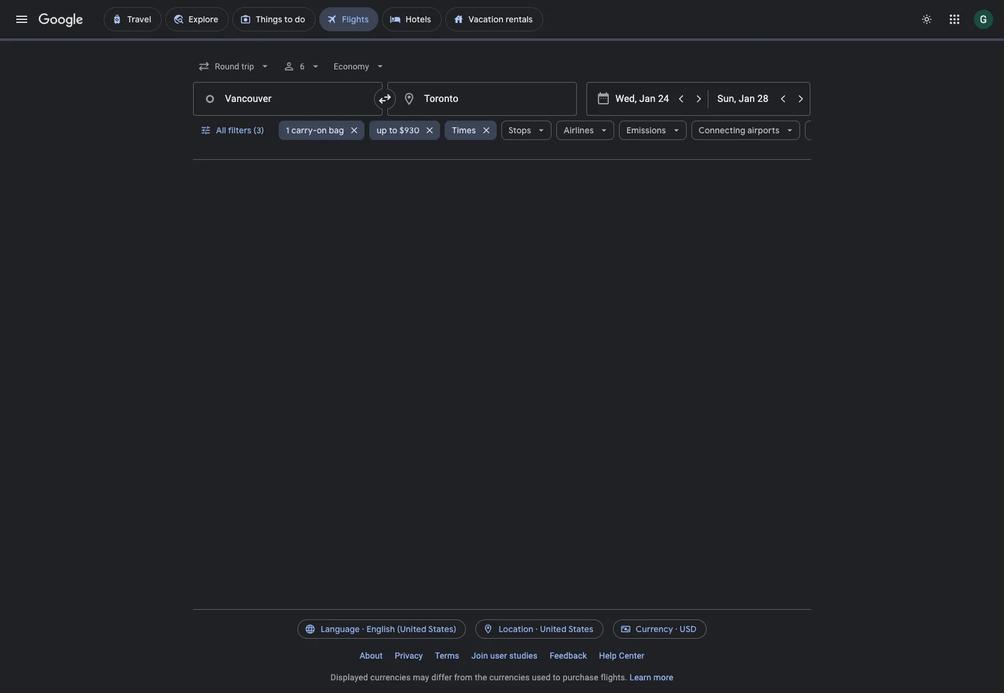 Task type: vqa. For each thing, say whether or not it's contained in the screenshot.
THU, JAN 4, DEPARTURE DATE. element
no



Task type: describe. For each thing, give the bounding box(es) containing it.
english (united states)
[[367, 624, 456, 635]]

emissions button
[[619, 116, 687, 145]]

feedback link
[[544, 646, 593, 666]]

learn more link
[[630, 673, 674, 683]]

displayed currencies may differ from the currencies used to purchase flights. learn more
[[331, 673, 674, 683]]

carry-
[[291, 125, 317, 136]]

loading results progress bar
[[0, 39, 1004, 41]]

main menu image
[[14, 12, 29, 27]]

user
[[490, 651, 507, 661]]

$930
[[400, 125, 420, 136]]

about
[[360, 651, 383, 661]]

bag
[[329, 125, 344, 136]]

privacy link
[[389, 646, 429, 666]]

join
[[471, 651, 488, 661]]

feedback
[[550, 651, 587, 661]]

location
[[499, 624, 533, 635]]

purchase
[[563, 673, 598, 683]]

states)
[[428, 624, 456, 635]]

1 currencies from the left
[[370, 673, 411, 683]]

language
[[321, 624, 360, 635]]

times button
[[445, 116, 496, 145]]

help
[[599, 651, 617, 661]]

up to $930
[[377, 125, 420, 136]]

learn
[[630, 673, 651, 683]]

on
[[317, 125, 327, 136]]

from
[[454, 673, 473, 683]]

states
[[568, 624, 594, 635]]

up
[[377, 125, 387, 136]]

may
[[413, 673, 429, 683]]

change appearance image
[[912, 5, 941, 34]]

stops
[[509, 125, 531, 136]]

6
[[300, 62, 305, 71]]

connecting airports
[[699, 125, 780, 136]]

flights.
[[601, 673, 627, 683]]

help center
[[599, 651, 645, 661]]

terms
[[435, 651, 459, 661]]

up to $930 button
[[369, 116, 440, 145]]

studies
[[509, 651, 538, 661]]

1 carry-on bag button
[[279, 116, 365, 145]]

(united
[[397, 624, 427, 635]]

to inside popup button
[[389, 125, 397, 136]]

times
[[452, 125, 476, 136]]



Task type: locate. For each thing, give the bounding box(es) containing it.
to right 'up'
[[389, 125, 397, 136]]

the
[[475, 673, 487, 683]]

(3)
[[253, 125, 264, 136]]

currencies down join user studies
[[489, 673, 530, 683]]

join user studies link
[[465, 646, 544, 666]]

1 horizontal spatial currencies
[[489, 673, 530, 683]]

usd
[[680, 624, 697, 635]]

1 horizontal spatial to
[[553, 673, 561, 683]]

airlines
[[564, 125, 594, 136]]

currencies down privacy link
[[370, 673, 411, 683]]

differ
[[431, 673, 452, 683]]

duration, not selected image
[[805, 116, 868, 145]]

emissions
[[626, 125, 666, 136]]

more
[[654, 673, 674, 683]]

terms link
[[429, 646, 465, 666]]

swap origin and destination. image
[[378, 92, 392, 106]]

0 vertical spatial to
[[389, 125, 397, 136]]

united states
[[540, 624, 594, 635]]

connecting airports button
[[691, 116, 800, 145]]

connecting
[[699, 125, 746, 136]]

help center link
[[593, 646, 651, 666]]

airlines button
[[556, 116, 614, 145]]

0 horizontal spatial currencies
[[370, 673, 411, 683]]

1 carry-on bag
[[286, 125, 344, 136]]

currency
[[636, 624, 673, 635]]

center
[[619, 651, 645, 661]]

united
[[540, 624, 567, 635]]

2 currencies from the left
[[489, 673, 530, 683]]

all
[[216, 125, 226, 136]]

about link
[[354, 646, 389, 666]]

Return text field
[[718, 83, 773, 115]]

displayed
[[331, 673, 368, 683]]

6 button
[[278, 52, 327, 81]]

to right the used
[[553, 673, 561, 683]]

used
[[532, 673, 551, 683]]

filters
[[228, 125, 251, 136]]

1 vertical spatial to
[[553, 673, 561, 683]]

all filters (3) button
[[193, 116, 274, 145]]

join user studies
[[471, 651, 538, 661]]

english
[[367, 624, 395, 635]]

0 horizontal spatial to
[[389, 125, 397, 136]]

None field
[[193, 56, 276, 77], [329, 56, 391, 77], [193, 56, 276, 77], [329, 56, 391, 77]]

stops button
[[501, 116, 552, 145]]

airports
[[748, 125, 780, 136]]

None text field
[[193, 82, 383, 116], [387, 82, 577, 116], [193, 82, 383, 116], [387, 82, 577, 116]]

None search field
[[193, 52, 868, 160]]

to
[[389, 125, 397, 136], [553, 673, 561, 683]]

currencies
[[370, 673, 411, 683], [489, 673, 530, 683]]

all filters (3)
[[216, 125, 264, 136]]

none search field containing all filters (3)
[[193, 52, 868, 160]]

Departure text field
[[616, 83, 671, 115]]

privacy
[[395, 651, 423, 661]]

1
[[286, 125, 289, 136]]



